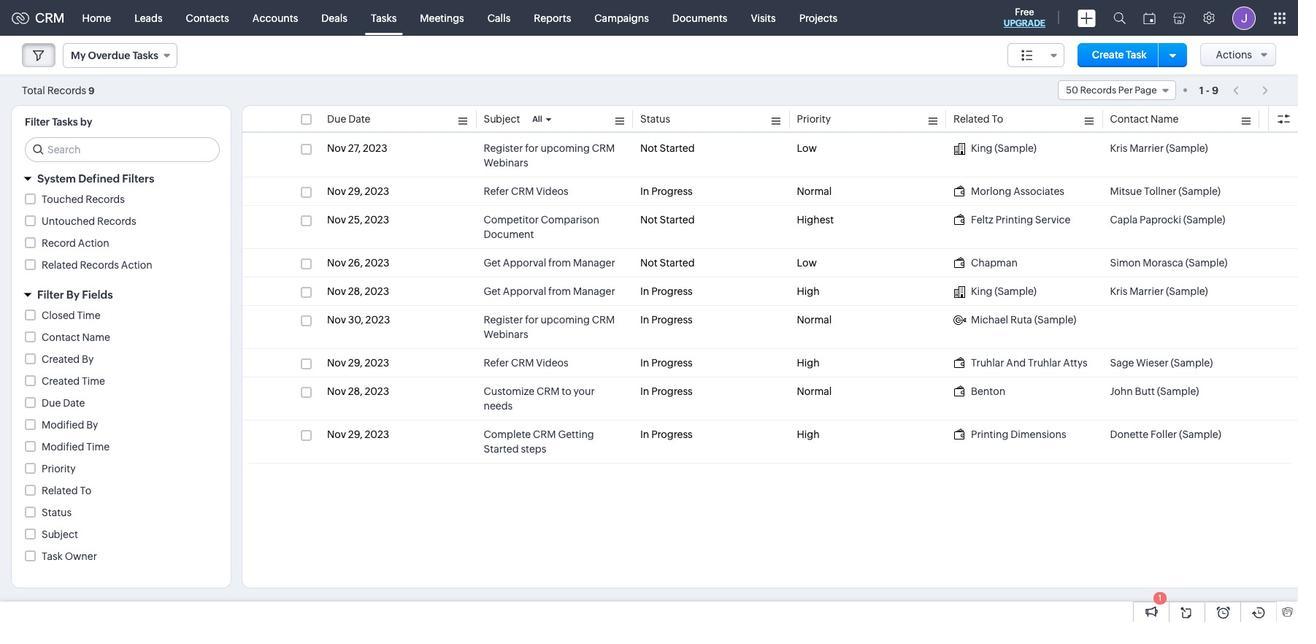 Task type: vqa. For each thing, say whether or not it's contained in the screenshot.


Task type: locate. For each thing, give the bounding box(es) containing it.
upcoming
[[541, 142, 590, 154], [541, 314, 590, 326]]

to
[[562, 386, 572, 397]]

home
[[82, 12, 111, 24]]

0 vertical spatial apporval
[[503, 257, 546, 269]]

(sample) right morasca
[[1186, 257, 1228, 269]]

navigation
[[1226, 80, 1276, 101]]

tasks
[[371, 12, 397, 24], [132, 50, 158, 61], [52, 116, 78, 128]]

register for upcoming crm webinars link down all on the top left
[[484, 141, 626, 170]]

kris for high
[[1110, 285, 1128, 297]]

crm
[[35, 10, 65, 26], [592, 142, 615, 154], [511, 185, 534, 197], [592, 314, 615, 326], [511, 357, 534, 369], [537, 386, 560, 397], [533, 429, 556, 440]]

1 low from the top
[[797, 142, 817, 154]]

nov for "refer crm videos" link related to high
[[327, 357, 346, 369]]

0 vertical spatial nov 28, 2023
[[327, 285, 389, 297]]

1 vertical spatial for
[[525, 314, 539, 326]]

feltz printing service link
[[954, 212, 1071, 227]]

date up nov 27, 2023
[[348, 113, 371, 125]]

started for competitor comparison document
[[660, 214, 695, 226]]

crm inside customize crm to your needs
[[537, 386, 560, 397]]

donette foller (sample)
[[1110, 429, 1221, 440]]

1 king (sample) link from the top
[[954, 141, 1037, 156]]

0 vertical spatial king
[[971, 142, 993, 154]]

register for upcoming crm webinars link for not started
[[484, 141, 626, 170]]

2 get apporval from manager link from the top
[[484, 284, 615, 299]]

low down highest
[[797, 257, 817, 269]]

1 vertical spatial related
[[42, 259, 78, 271]]

kris marrier (sample)
[[1110, 142, 1208, 154], [1110, 285, 1208, 297]]

time down created by
[[82, 375, 105, 387]]

2023 for complete crm getting started steps link
[[365, 429, 389, 440]]

4 progress from the top
[[651, 357, 693, 369]]

kris marrier (sample) link down morasca
[[1110, 284, 1208, 299]]

contact down closed
[[42, 332, 80, 343]]

webinars for nov 27, 2023
[[484, 157, 528, 169]]

0 vertical spatial webinars
[[484, 157, 528, 169]]

2 normal from the top
[[797, 314, 832, 326]]

truhlar right "and"
[[1028, 357, 1061, 369]]

2 29, from the top
[[348, 357, 363, 369]]

get for nov 26, 2023
[[484, 257, 501, 269]]

2 progress from the top
[[651, 285, 693, 297]]

records up filter tasks by
[[47, 84, 86, 96]]

simon morasca (sample)
[[1110, 257, 1228, 269]]

untouched
[[42, 215, 95, 227]]

filter up closed
[[37, 288, 64, 301]]

3 not from the top
[[640, 257, 658, 269]]

kris marrier (sample) up tollner
[[1110, 142, 1208, 154]]

king (sample) up morlong associates link
[[971, 142, 1037, 154]]

printing down morlong associates
[[996, 214, 1033, 226]]

1 vertical spatial priority
[[42, 463, 76, 475]]

contact name down page
[[1110, 113, 1179, 125]]

2 kris from the top
[[1110, 285, 1128, 297]]

1 horizontal spatial date
[[348, 113, 371, 125]]

0 vertical spatial high
[[797, 285, 820, 297]]

2 refer crm videos from the top
[[484, 357, 569, 369]]

1 for 1 - 9
[[1199, 84, 1204, 96]]

2 horizontal spatial tasks
[[371, 12, 397, 24]]

1 horizontal spatial name
[[1151, 113, 1179, 125]]

due
[[327, 113, 346, 125], [42, 397, 61, 409]]

get for nov 28, 2023
[[484, 285, 501, 297]]

refer crm videos link up competitor on the left of page
[[484, 184, 569, 199]]

6 in from the top
[[640, 429, 649, 440]]

1 nov from the top
[[327, 142, 346, 154]]

webinars up customize
[[484, 329, 528, 340]]

records for total
[[47, 84, 86, 96]]

2 kris marrier (sample) from the top
[[1110, 285, 1208, 297]]

john
[[1110, 386, 1133, 397]]

refer for high
[[484, 357, 509, 369]]

1 vertical spatial not started
[[640, 214, 695, 226]]

not started
[[640, 142, 695, 154], [640, 214, 695, 226], [640, 257, 695, 269]]

1 register from the top
[[484, 142, 523, 154]]

1 horizontal spatial task
[[1126, 49, 1147, 61]]

untouched records
[[42, 215, 136, 227]]

1 vertical spatial kris marrier (sample)
[[1110, 285, 1208, 297]]

marrier up tollner
[[1130, 142, 1164, 154]]

date
[[348, 113, 371, 125], [63, 397, 85, 409]]

filter down the total
[[25, 116, 50, 128]]

time down modified by
[[86, 441, 110, 453]]

0 vertical spatial get
[[484, 257, 501, 269]]

to up morlong
[[992, 113, 1003, 125]]

1 vertical spatial low
[[797, 257, 817, 269]]

filter tasks by
[[25, 116, 92, 128]]

2 vertical spatial tasks
[[52, 116, 78, 128]]

high for truhlar and truhlar attys
[[797, 357, 820, 369]]

1 marrier from the top
[[1130, 142, 1164, 154]]

kris down simon
[[1110, 285, 1128, 297]]

due up nov 27, 2023
[[327, 113, 346, 125]]

kris marrier (sample) link up tollner
[[1110, 141, 1208, 156]]

3 in from the top
[[640, 314, 649, 326]]

0 vertical spatial related to
[[954, 113, 1003, 125]]

1 vertical spatial nov 29, 2023
[[327, 357, 389, 369]]

by up created time on the bottom of the page
[[82, 353, 94, 365]]

1 kris marrier (sample) link from the top
[[1110, 141, 1208, 156]]

0 vertical spatial kris marrier (sample) link
[[1110, 141, 1208, 156]]

1 manager from the top
[[573, 257, 615, 269]]

3 high from the top
[[797, 429, 820, 440]]

by for created
[[82, 353, 94, 365]]

customize crm to your needs
[[484, 386, 595, 412]]

upcoming down all on the top left
[[541, 142, 590, 154]]

0 horizontal spatial priority
[[42, 463, 76, 475]]

progress for started
[[651, 429, 693, 440]]

filter for filter tasks by
[[25, 116, 50, 128]]

size image
[[1021, 49, 1033, 62]]

create menu element
[[1069, 0, 1105, 35]]

0 vertical spatial filter
[[25, 116, 50, 128]]

register for upcoming crm webinars for in progress
[[484, 314, 615, 340]]

refer crm videos up competitor on the left of page
[[484, 185, 569, 197]]

1 normal from the top
[[797, 185, 832, 197]]

filters
[[122, 172, 154, 185]]

capla
[[1110, 214, 1138, 226]]

2 vertical spatial time
[[86, 441, 110, 453]]

0 horizontal spatial 1
[[1159, 594, 1162, 602]]

0 vertical spatial for
[[525, 142, 539, 154]]

competitor comparison document link
[[484, 212, 626, 242]]

(sample) for 'simon morasca (sample)' link
[[1186, 257, 1228, 269]]

refer up customize
[[484, 357, 509, 369]]

nov 29, 2023 for truhlar and truhlar attys
[[327, 357, 389, 369]]

action up related records action
[[78, 237, 109, 249]]

reports
[[534, 12, 571, 24]]

printing down benton
[[971, 429, 1009, 440]]

filter inside filter by fields dropdown button
[[37, 288, 64, 301]]

name down page
[[1151, 113, 1179, 125]]

29,
[[348, 185, 363, 197], [348, 357, 363, 369], [348, 429, 363, 440]]

nov 28, 2023 down the nov 30, 2023
[[327, 386, 389, 397]]

webinars
[[484, 157, 528, 169], [484, 329, 528, 340]]

2 high from the top
[[797, 357, 820, 369]]

king for high
[[971, 285, 993, 297]]

0 horizontal spatial date
[[63, 397, 85, 409]]

0 horizontal spatial tasks
[[52, 116, 78, 128]]

logo image
[[12, 12, 29, 24]]

morlong associates
[[971, 185, 1065, 197]]

by up modified time
[[86, 419, 98, 431]]

1 upcoming from the top
[[541, 142, 590, 154]]

2 modified from the top
[[42, 441, 84, 453]]

1 kris from the top
[[1110, 142, 1128, 154]]

2 marrier from the top
[[1130, 285, 1164, 297]]

nov 29, 2023 for morlong associates
[[327, 185, 389, 197]]

0 vertical spatial subject
[[484, 113, 520, 125]]

0 vertical spatial time
[[77, 310, 100, 321]]

get apporval from manager link for not started
[[484, 256, 615, 270]]

2023 for the customize crm to your needs link
[[365, 386, 389, 397]]

tasks left by at the left top
[[52, 116, 78, 128]]

0 horizontal spatial contact
[[42, 332, 80, 343]]

0 horizontal spatial due
[[42, 397, 61, 409]]

marrier down morasca
[[1130, 285, 1164, 297]]

5 in from the top
[[640, 386, 649, 397]]

row group
[[242, 134, 1298, 464]]

high
[[797, 285, 820, 297], [797, 357, 820, 369], [797, 429, 820, 440]]

0 vertical spatial by
[[66, 288, 80, 301]]

0 vertical spatial contact name
[[1110, 113, 1179, 125]]

2 created from the top
[[42, 375, 80, 387]]

register up customize
[[484, 314, 523, 326]]

0 vertical spatial get apporval from manager link
[[484, 256, 615, 270]]

1 vertical spatial action
[[121, 259, 152, 271]]

time for created time
[[82, 375, 105, 387]]

touched
[[42, 193, 84, 205]]

associates
[[1014, 185, 1065, 197]]

1 vertical spatial nov 28, 2023
[[327, 386, 389, 397]]

1 28, from the top
[[348, 285, 363, 297]]

filter
[[25, 116, 50, 128], [37, 288, 64, 301]]

29, for morlong associates
[[348, 185, 363, 197]]

2 webinars from the top
[[484, 329, 528, 340]]

1 horizontal spatial subject
[[484, 113, 520, 125]]

1 nov 29, 2023 from the top
[[327, 185, 389, 197]]

records right 50 on the top right of the page
[[1080, 85, 1117, 96]]

register for upcoming crm webinars link
[[484, 141, 626, 170], [484, 313, 626, 342]]

sage wieser (sample) link
[[1110, 356, 1213, 370]]

2 upcoming from the top
[[541, 314, 590, 326]]

1 vertical spatial 28,
[[348, 386, 363, 397]]

0 vertical spatial date
[[348, 113, 371, 125]]

marrier
[[1130, 142, 1164, 154], [1130, 285, 1164, 297]]

in for manager
[[640, 285, 649, 297]]

1 high from the top
[[797, 285, 820, 297]]

2 apporval from the top
[[503, 285, 546, 297]]

for for in
[[525, 314, 539, 326]]

by up closed time
[[66, 288, 80, 301]]

1 vertical spatial contact
[[42, 332, 80, 343]]

tasks link
[[359, 0, 408, 35]]

2 vertical spatial 29,
[[348, 429, 363, 440]]

1 vertical spatial webinars
[[484, 329, 528, 340]]

search image
[[1114, 12, 1126, 24]]

2 vertical spatial normal
[[797, 386, 832, 397]]

by
[[66, 288, 80, 301], [82, 353, 94, 365], [86, 419, 98, 431]]

nov 30, 2023
[[327, 314, 390, 326]]

(sample) right paprocki
[[1183, 214, 1226, 226]]

(sample) up morlong associates
[[995, 142, 1037, 154]]

50
[[1066, 85, 1078, 96]]

videos up comparison
[[536, 185, 569, 197]]

refer crm videos up customize
[[484, 357, 569, 369]]

0 vertical spatial 28,
[[348, 285, 363, 297]]

27,
[[348, 142, 361, 154]]

normal
[[797, 185, 832, 197], [797, 314, 832, 326], [797, 386, 832, 397]]

records down touched records
[[97, 215, 136, 227]]

(sample) down 'simon morasca (sample)' link
[[1166, 285, 1208, 297]]

filter for filter by fields
[[37, 288, 64, 301]]

2 nov 29, 2023 from the top
[[327, 357, 389, 369]]

due date up 27,
[[327, 113, 371, 125]]

(sample) down sage wieser (sample)
[[1157, 386, 1199, 397]]

truhlar up benton
[[971, 357, 1004, 369]]

3 29, from the top
[[348, 429, 363, 440]]

modified down modified by
[[42, 441, 84, 453]]

records down defined
[[86, 193, 125, 205]]

created for created time
[[42, 375, 80, 387]]

9 inside total records 9
[[88, 85, 95, 96]]

2 king (sample) from the top
[[971, 285, 1037, 297]]

get apporval from manager for in progress
[[484, 285, 615, 297]]

(sample) for mitsue tollner (sample) link at right
[[1179, 185, 1221, 197]]

progress for your
[[651, 386, 693, 397]]

7 nov from the top
[[327, 357, 346, 369]]

name down closed time
[[82, 332, 110, 343]]

1 modified from the top
[[42, 419, 84, 431]]

1 register for upcoming crm webinars from the top
[[484, 142, 615, 169]]

2 register from the top
[[484, 314, 523, 326]]

0 vertical spatial marrier
[[1130, 142, 1164, 154]]

(sample) inside 'link'
[[1157, 386, 1199, 397]]

28, down the "30,"
[[348, 386, 363, 397]]

26,
[[348, 257, 363, 269]]

1 vertical spatial apporval
[[503, 285, 546, 297]]

2 register for upcoming crm webinars link from the top
[[484, 313, 626, 342]]

visits link
[[739, 0, 788, 35]]

1 vertical spatial king (sample) link
[[954, 284, 1037, 299]]

to down modified time
[[80, 485, 91, 497]]

1 horizontal spatial contact
[[1110, 113, 1149, 125]]

contact down the per
[[1110, 113, 1149, 125]]

0 vertical spatial task
[[1126, 49, 1147, 61]]

due date up modified by
[[42, 397, 85, 409]]

tasks right "deals" link
[[371, 12, 397, 24]]

4 nov from the top
[[327, 257, 346, 269]]

name
[[1151, 113, 1179, 125], [82, 332, 110, 343]]

0 vertical spatial refer crm videos link
[[484, 184, 569, 199]]

kris up mitsue on the right of page
[[1110, 142, 1128, 154]]

1 created from the top
[[42, 353, 80, 365]]

1 horizontal spatial tasks
[[132, 50, 158, 61]]

2 28, from the top
[[348, 386, 363, 397]]

6 progress from the top
[[651, 429, 693, 440]]

low for king (sample)
[[797, 142, 817, 154]]

0 vertical spatial action
[[78, 237, 109, 249]]

(sample) up mitsue tollner (sample)
[[1166, 142, 1208, 154]]

task owner
[[42, 551, 97, 562]]

2 get apporval from manager from the top
[[484, 285, 615, 297]]

manager
[[573, 257, 615, 269], [573, 285, 615, 297]]

upcoming for in progress
[[541, 314, 590, 326]]

1 horizontal spatial status
[[640, 113, 670, 125]]

1 from from the top
[[548, 257, 571, 269]]

refer crm videos for normal
[[484, 185, 569, 197]]

created by
[[42, 353, 94, 365]]

records for touched
[[86, 193, 125, 205]]

2 register for upcoming crm webinars from the top
[[484, 314, 615, 340]]

king
[[971, 142, 993, 154], [971, 285, 993, 297]]

date down created time on the bottom of the page
[[63, 397, 85, 409]]

register for upcoming crm webinars up to
[[484, 314, 615, 340]]

2 in from the top
[[640, 285, 649, 297]]

king (sample) link down chapman
[[954, 284, 1037, 299]]

fields
[[82, 288, 113, 301]]

1
[[1199, 84, 1204, 96], [1159, 594, 1162, 602]]

1 vertical spatial due date
[[42, 397, 85, 409]]

1 vertical spatial 29,
[[348, 357, 363, 369]]

mitsue tollner (sample)
[[1110, 185, 1221, 197]]

profile element
[[1224, 0, 1265, 35]]

1 vertical spatial status
[[42, 507, 72, 518]]

(sample)
[[995, 142, 1037, 154], [1166, 142, 1208, 154], [1179, 185, 1221, 197], [1183, 214, 1226, 226], [1186, 257, 1228, 269], [995, 285, 1037, 297], [1166, 285, 1208, 297], [1034, 314, 1077, 326], [1171, 357, 1213, 369], [1157, 386, 1199, 397], [1179, 429, 1221, 440]]

refer up competitor on the left of page
[[484, 185, 509, 197]]

crm inside complete crm getting started steps
[[533, 429, 556, 440]]

1 vertical spatial kris marrier (sample) link
[[1110, 284, 1208, 299]]

progress
[[651, 185, 693, 197], [651, 285, 693, 297], [651, 314, 693, 326], [651, 357, 693, 369], [651, 386, 693, 397], [651, 429, 693, 440]]

benton
[[971, 386, 1006, 397]]

5 nov from the top
[[327, 285, 346, 297]]

1 vertical spatial get apporval from manager link
[[484, 284, 615, 299]]

1 not from the top
[[640, 142, 658, 154]]

time down fields
[[77, 310, 100, 321]]

task left the owner
[[42, 551, 63, 562]]

nov for normal's "refer crm videos" link
[[327, 185, 346, 197]]

2 king (sample) link from the top
[[954, 284, 1037, 299]]

modified up modified time
[[42, 419, 84, 431]]

morlong associates link
[[954, 184, 1065, 199]]

(sample) right 'foller'
[[1179, 429, 1221, 440]]

by for modified
[[86, 419, 98, 431]]

michael ruta (sample) link
[[954, 313, 1077, 327]]

1 get from the top
[[484, 257, 501, 269]]

1 king from the top
[[971, 142, 993, 154]]

2 nov 28, 2023 from the top
[[327, 386, 389, 397]]

subject up task owner
[[42, 529, 78, 540]]

2 videos from the top
[[536, 357, 569, 369]]

kris marrier (sample) down morasca
[[1110, 285, 1208, 297]]

king up morlong
[[971, 142, 993, 154]]

1 vertical spatial created
[[42, 375, 80, 387]]

0 vertical spatial status
[[640, 113, 670, 125]]

king down the chapman link
[[971, 285, 993, 297]]

in progress for your
[[640, 386, 693, 397]]

6 nov from the top
[[327, 314, 346, 326]]

register for upcoming crm webinars down all on the top left
[[484, 142, 615, 169]]

filter by fields
[[37, 288, 113, 301]]

task right "create"
[[1126, 49, 1147, 61]]

refer crm videos link for high
[[484, 356, 569, 370]]

1 vertical spatial kris
[[1110, 285, 1128, 297]]

1 nov 28, 2023 from the top
[[327, 285, 389, 297]]

2 kris marrier (sample) link from the top
[[1110, 284, 1208, 299]]

home link
[[71, 0, 123, 35]]

1 vertical spatial refer
[[484, 357, 509, 369]]

1 for from the top
[[525, 142, 539, 154]]

8 nov from the top
[[327, 386, 346, 397]]

not started for crm
[[640, 142, 695, 154]]

0 vertical spatial kris marrier (sample)
[[1110, 142, 1208, 154]]

2 manager from the top
[[573, 285, 615, 297]]

2 refer crm videos link from the top
[[484, 356, 569, 370]]

upcoming up to
[[541, 314, 590, 326]]

1 in from the top
[[640, 185, 649, 197]]

3 in progress from the top
[[640, 314, 693, 326]]

refer crm videos link up customize
[[484, 356, 569, 370]]

1 horizontal spatial 1
[[1199, 84, 1204, 96]]

2 vertical spatial not
[[640, 257, 658, 269]]

kris marrier (sample) link for high
[[1110, 284, 1208, 299]]

0 vertical spatial kris
[[1110, 142, 1128, 154]]

1 refer crm videos link from the top
[[484, 184, 569, 199]]

benton link
[[954, 384, 1006, 399]]

3 progress from the top
[[651, 314, 693, 326]]

low up highest
[[797, 142, 817, 154]]

donette foller (sample) link
[[1110, 427, 1221, 442]]

get apporval from manager
[[484, 257, 615, 269], [484, 285, 615, 297]]

1 truhlar from the left
[[971, 357, 1004, 369]]

0 horizontal spatial subject
[[42, 529, 78, 540]]

not for crm
[[640, 142, 658, 154]]

None field
[[1008, 43, 1065, 67]]

foller
[[1151, 429, 1177, 440]]

1 videos from the top
[[536, 185, 569, 197]]

1 vertical spatial modified
[[42, 441, 84, 453]]

in for your
[[640, 386, 649, 397]]

nov 28, 2023 down nov 26, 2023
[[327, 285, 389, 297]]

3 nov 29, 2023 from the top
[[327, 429, 389, 440]]

king (sample) for low
[[971, 142, 1037, 154]]

normal for michael
[[797, 314, 832, 326]]

28, for customize
[[348, 386, 363, 397]]

(sample) right wieser
[[1171, 357, 1213, 369]]

ruta
[[1011, 314, 1032, 326]]

documents link
[[661, 0, 739, 35]]

subject left all on the top left
[[484, 113, 520, 125]]

related
[[954, 113, 990, 125], [42, 259, 78, 271], [42, 485, 78, 497]]

9 right the -
[[1212, 84, 1219, 96]]

1 get apporval from manager from the top
[[484, 257, 615, 269]]

My Overdue Tasks field
[[63, 43, 177, 68]]

nov for the customize crm to your needs link
[[327, 386, 346, 397]]

0 vertical spatial normal
[[797, 185, 832, 197]]

2 vertical spatial by
[[86, 419, 98, 431]]

webinars up competitor on the left of page
[[484, 157, 528, 169]]

6 in progress from the top
[[640, 429, 693, 440]]

michael
[[971, 314, 1008, 326]]

nov 25, 2023
[[327, 214, 389, 226]]

king (sample) link
[[954, 141, 1037, 156], [954, 284, 1037, 299]]

1 get apporval from manager link from the top
[[484, 256, 615, 270]]

1 vertical spatial high
[[797, 357, 820, 369]]

3 not started from the top
[[640, 257, 695, 269]]

2 king from the top
[[971, 285, 993, 297]]

1 vertical spatial by
[[82, 353, 94, 365]]

started
[[660, 142, 695, 154], [660, 214, 695, 226], [660, 257, 695, 269], [484, 443, 519, 455]]

1 not started from the top
[[640, 142, 695, 154]]

time for closed time
[[77, 310, 100, 321]]

from for in progress
[[548, 285, 571, 297]]

1 vertical spatial refer crm videos
[[484, 357, 569, 369]]

1 vertical spatial filter
[[37, 288, 64, 301]]

1 horizontal spatial related to
[[954, 113, 1003, 125]]

nov for competitor comparison document "link"
[[327, 214, 346, 226]]

videos up to
[[536, 357, 569, 369]]

king (sample) for high
[[971, 285, 1037, 297]]

2 nov from the top
[[327, 185, 346, 197]]

related to
[[954, 113, 1003, 125], [42, 485, 91, 497]]

time for modified time
[[86, 441, 110, 453]]

2 vertical spatial high
[[797, 429, 820, 440]]

0 vertical spatial upcoming
[[541, 142, 590, 154]]

1 refer crm videos from the top
[[484, 185, 569, 197]]

2 low from the top
[[797, 257, 817, 269]]

0 vertical spatial 1
[[1199, 84, 1204, 96]]

1 apporval from the top
[[503, 257, 546, 269]]

contact name down closed time
[[42, 332, 110, 343]]

1 king (sample) from the top
[[971, 142, 1037, 154]]

records for 50
[[1080, 85, 1117, 96]]

1 vertical spatial register for upcoming crm webinars link
[[484, 313, 626, 342]]

started for register for upcoming crm webinars
[[660, 142, 695, 154]]

and
[[1006, 357, 1026, 369]]

apporval for in progress
[[503, 285, 546, 297]]

register up competitor on the left of page
[[484, 142, 523, 154]]

1 horizontal spatial due date
[[327, 113, 371, 125]]

1 vertical spatial get
[[484, 285, 501, 297]]

high for king (sample)
[[797, 285, 820, 297]]

for for not
[[525, 142, 539, 154]]

created down created by
[[42, 375, 80, 387]]

register for nov 30, 2023
[[484, 314, 523, 326]]

started for get apporval from manager
[[660, 257, 695, 269]]

1 horizontal spatial action
[[121, 259, 152, 271]]

simon
[[1110, 257, 1141, 269]]

all
[[532, 115, 542, 123]]

row group containing nov 27, 2023
[[242, 134, 1298, 464]]

printing dimensions
[[971, 429, 1067, 440]]

0 horizontal spatial name
[[82, 332, 110, 343]]

2023 for normal's "refer crm videos" link
[[365, 185, 389, 197]]

by for filter
[[66, 288, 80, 301]]

created up created time on the bottom of the page
[[42, 353, 80, 365]]

1 webinars from the top
[[484, 157, 528, 169]]

(sample) for donette foller (sample) link
[[1179, 429, 1221, 440]]

modified
[[42, 419, 84, 431], [42, 441, 84, 453]]

profile image
[[1233, 6, 1256, 30]]

by inside dropdown button
[[66, 288, 80, 301]]

due up modified by
[[42, 397, 61, 409]]

nov for get apporval from manager link corresponding to not started
[[327, 257, 346, 269]]

1 register for upcoming crm webinars link from the top
[[484, 141, 626, 170]]

1 refer from the top
[[484, 185, 509, 197]]

in progress
[[640, 185, 693, 197], [640, 285, 693, 297], [640, 314, 693, 326], [640, 357, 693, 369], [640, 386, 693, 397], [640, 429, 693, 440]]

1 vertical spatial 1
[[1159, 594, 1162, 602]]

create
[[1092, 49, 1124, 61]]

2 from from the top
[[548, 285, 571, 297]]

action up filter by fields dropdown button
[[121, 259, 152, 271]]

by
[[80, 116, 92, 128]]

0 horizontal spatial related to
[[42, 485, 91, 497]]

records up fields
[[80, 259, 119, 271]]

28, for get
[[348, 285, 363, 297]]

2 for from the top
[[525, 314, 539, 326]]

king (sample) link up morlong
[[954, 141, 1037, 156]]

kris marrier (sample) for high
[[1110, 285, 1208, 297]]

contact
[[1110, 113, 1149, 125], [42, 332, 80, 343]]

(sample) right tollner
[[1179, 185, 1221, 197]]

nov for complete crm getting started steps link
[[327, 429, 346, 440]]

deals
[[322, 12, 348, 24]]

for
[[525, 142, 539, 154], [525, 314, 539, 326]]

records inside '50 records per page' field
[[1080, 85, 1117, 96]]

time
[[77, 310, 100, 321], [82, 375, 105, 387], [86, 441, 110, 453]]

0 vertical spatial 29,
[[348, 185, 363, 197]]

28, down 26,
[[348, 285, 363, 297]]

(sample) for sage wieser (sample) link
[[1171, 357, 1213, 369]]

3 normal from the top
[[797, 386, 832, 397]]

2 in progress from the top
[[640, 285, 693, 297]]

meetings
[[420, 12, 464, 24]]

john butt (sample) link
[[1110, 384, 1199, 399]]

king (sample) down chapman
[[971, 285, 1037, 297]]

9 nov from the top
[[327, 429, 346, 440]]

2 get from the top
[[484, 285, 501, 297]]

register for upcoming crm webinars link up to
[[484, 313, 626, 342]]

1 vertical spatial register for upcoming crm webinars
[[484, 314, 615, 340]]

(sample) for kris marrier (sample) link for high
[[1166, 285, 1208, 297]]

crm link
[[12, 10, 65, 26]]

0 vertical spatial contact
[[1110, 113, 1149, 125]]

(sample) for capla paprocki (sample) link on the top
[[1183, 214, 1226, 226]]

1 29, from the top
[[348, 185, 363, 197]]

1 vertical spatial contact name
[[42, 332, 110, 343]]

1 vertical spatial not
[[640, 214, 658, 226]]

king for low
[[971, 142, 993, 154]]

5 in progress from the top
[[640, 386, 693, 397]]

1 horizontal spatial 9
[[1212, 84, 1219, 96]]

search element
[[1105, 0, 1135, 36]]

nov
[[327, 142, 346, 154], [327, 185, 346, 197], [327, 214, 346, 226], [327, 257, 346, 269], [327, 285, 346, 297], [327, 314, 346, 326], [327, 357, 346, 369], [327, 386, 346, 397], [327, 429, 346, 440]]

9 up by at the left top
[[88, 85, 95, 96]]

1 kris marrier (sample) from the top
[[1110, 142, 1208, 154]]

tasks right overdue
[[132, 50, 158, 61]]



Task type: describe. For each thing, give the bounding box(es) containing it.
document
[[484, 229, 534, 240]]

(sample) for kris marrier (sample) link corresponding to low
[[1166, 142, 1208, 154]]

per
[[1119, 85, 1133, 96]]

0 horizontal spatial task
[[42, 551, 63, 562]]

1 vertical spatial printing
[[971, 429, 1009, 440]]

register for upcoming crm webinars link for in progress
[[484, 313, 626, 342]]

29, for truhlar and truhlar attys
[[348, 357, 363, 369]]

2 vertical spatial related
[[42, 485, 78, 497]]

videos for normal
[[536, 185, 569, 197]]

1 vertical spatial name
[[82, 332, 110, 343]]

0 horizontal spatial status
[[42, 507, 72, 518]]

king (sample) link for low
[[954, 141, 1037, 156]]

steps
[[521, 443, 546, 455]]

accounts link
[[241, 0, 310, 35]]

task inside create task "button"
[[1126, 49, 1147, 61]]

closed time
[[42, 310, 100, 321]]

michael ruta (sample)
[[971, 314, 1077, 326]]

nov 28, 2023 for customize crm to your needs
[[327, 386, 389, 397]]

2 not started from the top
[[640, 214, 695, 226]]

meetings link
[[408, 0, 476, 35]]

tollner
[[1144, 185, 1177, 197]]

0 horizontal spatial due date
[[42, 397, 85, 409]]

calls
[[488, 12, 511, 24]]

refer crm videos link for normal
[[484, 184, 569, 199]]

1 vertical spatial subject
[[42, 529, 78, 540]]

actions
[[1216, 49, 1252, 61]]

videos for high
[[536, 357, 569, 369]]

complete crm getting started steps link
[[484, 427, 626, 456]]

leads link
[[123, 0, 174, 35]]

kris for low
[[1110, 142, 1128, 154]]

capla paprocki (sample)
[[1110, 214, 1226, 226]]

in progress for crm
[[640, 314, 693, 326]]

2023 for get apporval from manager link corresponding to not started
[[365, 257, 390, 269]]

modified time
[[42, 441, 110, 453]]

started inside complete crm getting started steps
[[484, 443, 519, 455]]

nov 26, 2023
[[327, 257, 390, 269]]

record action
[[42, 237, 109, 249]]

free upgrade
[[1004, 7, 1046, 28]]

0 vertical spatial due date
[[327, 113, 371, 125]]

1 horizontal spatial due
[[327, 113, 346, 125]]

refer crm videos for high
[[484, 357, 569, 369]]

create menu image
[[1078, 9, 1096, 27]]

create task button
[[1078, 43, 1161, 67]]

needs
[[484, 400, 513, 412]]

king (sample) link for high
[[954, 284, 1037, 299]]

free
[[1015, 7, 1034, 18]]

modified for modified time
[[42, 441, 84, 453]]

1 horizontal spatial priority
[[797, 113, 831, 125]]

25,
[[348, 214, 363, 226]]

register for upcoming crm webinars for not started
[[484, 142, 615, 169]]

competitor
[[484, 214, 539, 226]]

records for related
[[80, 259, 119, 271]]

create task
[[1092, 49, 1147, 61]]

my overdue tasks
[[71, 50, 158, 61]]

modified for modified by
[[42, 419, 84, 431]]

wieser
[[1136, 357, 1169, 369]]

truhlar and truhlar attys
[[971, 357, 1088, 369]]

0 vertical spatial related
[[954, 113, 990, 125]]

2023 for "refer crm videos" link related to high
[[365, 357, 389, 369]]

get apporval from manager link for in progress
[[484, 284, 615, 299]]

mitsue
[[1110, 185, 1142, 197]]

1 progress from the top
[[651, 185, 693, 197]]

mitsue tollner (sample) link
[[1110, 184, 1221, 199]]

visits
[[751, 12, 776, 24]]

capla paprocki (sample) link
[[1110, 212, 1226, 227]]

getting
[[558, 429, 594, 440]]

1 - 9
[[1199, 84, 1219, 96]]

nov 29, 2023 for printing dimensions
[[327, 429, 389, 440]]

campaigns link
[[583, 0, 661, 35]]

0 vertical spatial to
[[992, 113, 1003, 125]]

competitor comparison document
[[484, 214, 600, 240]]

documents
[[672, 12, 728, 24]]

low for chapman
[[797, 257, 817, 269]]

modified by
[[42, 419, 98, 431]]

marrier for high
[[1130, 285, 1164, 297]]

upcoming for not started
[[541, 142, 590, 154]]

feltz printing service
[[971, 214, 1071, 226]]

total records 9
[[22, 84, 95, 96]]

apporval for not started
[[503, 257, 546, 269]]

record
[[42, 237, 76, 249]]

1 vertical spatial related to
[[42, 485, 91, 497]]

total
[[22, 84, 45, 96]]

closed
[[42, 310, 75, 321]]

comparison
[[541, 214, 600, 226]]

nov for in progress's get apporval from manager link
[[327, 285, 346, 297]]

in progress for manager
[[640, 285, 693, 297]]

owner
[[65, 551, 97, 562]]

normal for morlong
[[797, 185, 832, 197]]

in for crm
[[640, 314, 649, 326]]

campaigns
[[595, 12, 649, 24]]

high for printing dimensions
[[797, 429, 820, 440]]

chapman
[[971, 257, 1018, 269]]

get apporval from manager for not started
[[484, 257, 615, 269]]

nov 28, 2023 for get apporval from manager
[[327, 285, 389, 297]]

highest
[[797, 214, 834, 226]]

calendar image
[[1143, 12, 1156, 24]]

4 in progress from the top
[[640, 357, 693, 369]]

0 horizontal spatial contact name
[[42, 332, 110, 343]]

Search text field
[[26, 138, 219, 161]]

chapman link
[[954, 256, 1018, 270]]

1 horizontal spatial contact name
[[1110, 113, 1179, 125]]

customize crm to your needs link
[[484, 384, 626, 413]]

my
[[71, 50, 86, 61]]

2023 for competitor comparison document "link"
[[365, 214, 389, 226]]

from for not started
[[548, 257, 571, 269]]

in for started
[[640, 429, 649, 440]]

donette
[[1110, 429, 1149, 440]]

feltz
[[971, 214, 994, 226]]

1 vertical spatial due
[[42, 397, 61, 409]]

0 vertical spatial printing
[[996, 214, 1033, 226]]

service
[[1035, 214, 1071, 226]]

register for nov 27, 2023
[[484, 142, 523, 154]]

0 vertical spatial tasks
[[371, 12, 397, 24]]

manager for in
[[573, 285, 615, 297]]

50 Records Per Page field
[[1058, 80, 1176, 100]]

paprocki
[[1140, 214, 1181, 226]]

defined
[[78, 172, 120, 185]]

0 vertical spatial name
[[1151, 113, 1179, 125]]

simon morasca (sample) link
[[1110, 256, 1228, 270]]

system defined filters button
[[12, 166, 231, 191]]

morlong
[[971, 185, 1012, 197]]

reports link
[[522, 0, 583, 35]]

records for untouched
[[97, 215, 136, 227]]

kris marrier (sample) link for low
[[1110, 141, 1208, 156]]

tasks inside field
[[132, 50, 158, 61]]

9 for 1 - 9
[[1212, 84, 1219, 96]]

4 in from the top
[[640, 357, 649, 369]]

truhlar and truhlar attys link
[[954, 356, 1088, 370]]

2 not from the top
[[640, 214, 658, 226]]

1 vertical spatial to
[[80, 485, 91, 497]]

29, for printing dimensions
[[348, 429, 363, 440]]

morasca
[[1143, 257, 1184, 269]]

manager for not
[[573, 257, 615, 269]]

system defined filters
[[37, 172, 154, 185]]

john butt (sample)
[[1110, 386, 1199, 397]]

refer for normal
[[484, 185, 509, 197]]

nov for register for upcoming crm webinars link for not started
[[327, 142, 346, 154]]

kris marrier (sample) for low
[[1110, 142, 1208, 154]]

not for manager
[[640, 257, 658, 269]]

1 in progress from the top
[[640, 185, 693, 197]]

marrier for low
[[1130, 142, 1164, 154]]

1 for 1
[[1159, 594, 1162, 602]]

customize
[[484, 386, 535, 397]]

(sample) right ruta
[[1034, 314, 1077, 326]]

webinars for nov 30, 2023
[[484, 329, 528, 340]]

sage
[[1110, 357, 1134, 369]]

30,
[[348, 314, 363, 326]]

created for created by
[[42, 353, 80, 365]]

dimensions
[[1011, 429, 1067, 440]]

progress for manager
[[651, 285, 693, 297]]

contacts
[[186, 12, 229, 24]]

leads
[[134, 12, 163, 24]]

(sample) up michael ruta (sample) link
[[995, 285, 1037, 297]]

upgrade
[[1004, 18, 1046, 28]]

progress for crm
[[651, 314, 693, 326]]

50 records per page
[[1066, 85, 1157, 96]]

9 for total records 9
[[88, 85, 95, 96]]

your
[[574, 386, 595, 397]]

2 truhlar from the left
[[1028, 357, 1061, 369]]

calls link
[[476, 0, 522, 35]]

butt
[[1135, 386, 1155, 397]]



